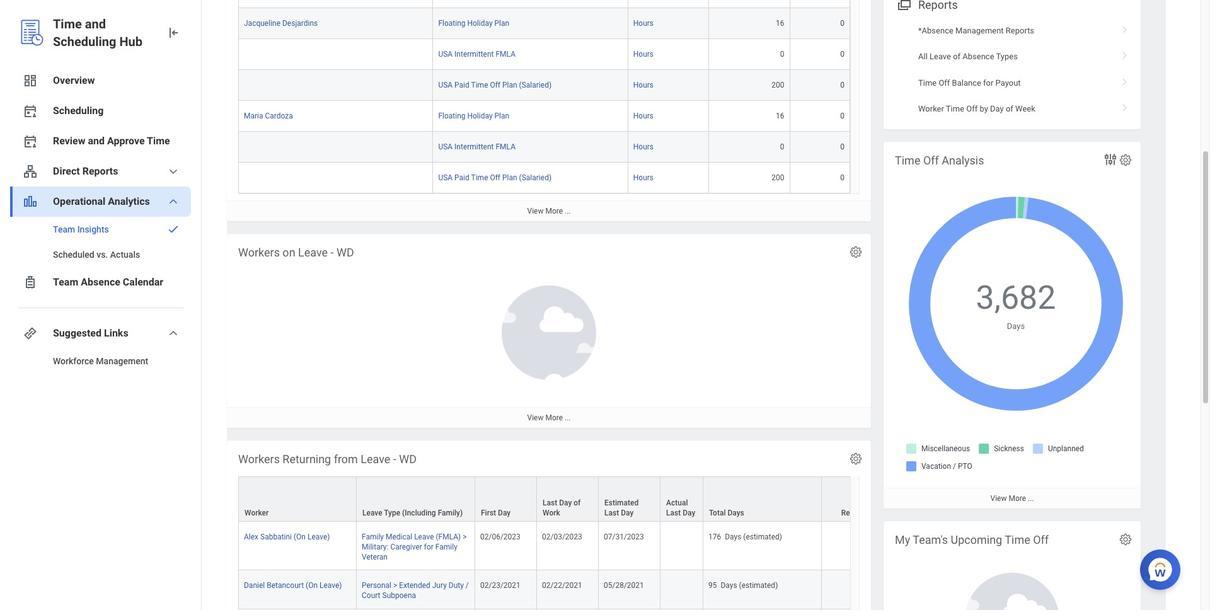 Task type: describe. For each thing, give the bounding box(es) containing it.
> inside family medical leave (fmla) > military: caregiver for family veteran
[[463, 533, 467, 542]]

units requested
[[841, 499, 878, 518]]

total
[[709, 509, 726, 518]]

4 row from the top
[[238, 70, 850, 101]]

2 usa paid time off plan  (salaried) from the top
[[438, 173, 552, 182]]

(estimated) for 95  days (estimated)
[[739, 581, 778, 590]]

calendar user solid image
[[23, 134, 38, 149]]

workers on leave - wd
[[238, 246, 354, 259]]

worker button
[[239, 477, 356, 521]]

worker time off by day of week link
[[884, 96, 1141, 122]]

units requested button
[[822, 477, 883, 521]]

(on for sabbatini
[[294, 533, 306, 542]]

workforce management
[[53, 356, 148, 366]]

leave inside list
[[930, 52, 951, 61]]

leave) for daniel betancourt (on leave)
[[320, 581, 342, 590]]

jury
[[432, 581, 447, 590]]

view team image
[[23, 164, 38, 179]]

betancourt
[[267, 581, 304, 590]]

absence inside navigation pane region
[[81, 276, 120, 288]]

more inside my team's time off balances 'element'
[[546, 207, 563, 216]]

actual last day button
[[661, 477, 703, 521]]

duty
[[449, 581, 464, 590]]

1 usa paid time off plan  (salaried) link from the top
[[438, 78, 552, 90]]

reports inside dropdown button
[[82, 165, 118, 177]]

hours for hours link related to 2nd usa intermittent fmla link from the bottom
[[633, 50, 654, 59]]

units
[[860, 499, 878, 508]]

menu group image
[[895, 0, 912, 12]]

week
[[1016, 104, 1036, 113]]

suggested links button
[[10, 318, 191, 349]]

07/31/2023
[[604, 533, 644, 542]]

extended
[[399, 581, 430, 590]]

02/03/2023
[[542, 533, 582, 542]]

2 (salaried) from the top
[[519, 173, 552, 182]]

link image
[[23, 326, 38, 341]]

and for review
[[88, 135, 105, 147]]

daniel betancourt (on leave)
[[244, 581, 342, 590]]

review and approve time link
[[10, 126, 191, 156]]

for inside family medical leave (fmla) > military: caregiver for family veteran
[[424, 543, 434, 552]]

type
[[384, 509, 400, 518]]

insights
[[77, 224, 109, 235]]

maria cardoza
[[244, 112, 293, 120]]

day inside estimated last day
[[621, 509, 634, 518]]

list containing *absence management reports
[[884, 17, 1141, 122]]

direct reports
[[53, 165, 118, 177]]

*absence management reports
[[918, 26, 1035, 35]]

personal > extended jury duty / court subpoena link
[[362, 579, 469, 600]]

176
[[709, 533, 721, 542]]

day right first at the left bottom
[[498, 509, 511, 518]]

holiday for maria cardoza
[[467, 112, 493, 120]]

and for time
[[85, 16, 106, 32]]

days for 95
[[721, 581, 737, 590]]

scheduling inside time and scheduling hub
[[53, 34, 116, 49]]

200 for 8th row from the bottom of the page
[[772, 81, 785, 90]]

configure workers returning from leave - wd image
[[849, 452, 863, 466]]

work
[[543, 509, 560, 518]]

leave type (including family)
[[362, 509, 463, 518]]

hub
[[119, 34, 142, 49]]

first day
[[481, 509, 511, 518]]

floating holiday plan link for jacqueline desjardins
[[438, 16, 509, 28]]

last day of work
[[543, 499, 581, 518]]

actual last day column header
[[661, 477, 704, 523]]

workers for workers on leave - wd
[[238, 246, 280, 259]]

types
[[996, 52, 1018, 61]]

alex
[[244, 533, 258, 542]]

family)
[[438, 509, 463, 518]]

operational
[[53, 195, 106, 207]]

6 row from the top
[[238, 132, 850, 163]]

first day button
[[475, 477, 536, 521]]

navigation pane region
[[0, 0, 202, 610]]

suggested links
[[53, 327, 128, 339]]

1 horizontal spatial reports
[[1006, 26, 1035, 35]]

view more ... link for workers on leave - wd
[[227, 407, 871, 428]]

11 row from the top
[[238, 609, 1210, 610]]

last for estimated last day
[[605, 509, 619, 518]]

workers returning from leave - wd
[[238, 453, 417, 466]]

4 hours link from the top
[[633, 109, 654, 120]]

usa for first the usa paid time off plan  (salaried) link from the bottom
[[438, 173, 453, 182]]

hours for second usa intermittent fmla link from the top of the my team's time off balances 'element''s hours link
[[633, 143, 654, 151]]

1 horizontal spatial absence
[[963, 52, 995, 61]]

time and scheduling hub
[[53, 16, 142, 49]]

desjardins
[[282, 19, 318, 28]]

hours link for first the usa paid time off plan  (salaried) link from the bottom
[[633, 171, 654, 182]]

view more ... inside my team's time off balances 'element'
[[527, 207, 571, 216]]

actual
[[666, 499, 688, 508]]

overview
[[53, 74, 95, 86]]

chevron down small image for reports
[[166, 164, 181, 179]]

usa for 2nd usa intermittent fmla link from the bottom
[[438, 50, 453, 59]]

calendar
[[123, 276, 163, 288]]

(including
[[402, 509, 436, 518]]

check image
[[166, 223, 181, 236]]

chevron down small image for links
[[166, 326, 181, 341]]

leave inside family medical leave (fmla) > military: caregiver for family veteran
[[414, 533, 434, 542]]

workers returning from leave - wd element
[[227, 441, 1210, 610]]

leave right on
[[298, 246, 328, 259]]

estimated last day
[[605, 499, 639, 518]]

time off analysis
[[895, 154, 984, 167]]

review
[[53, 135, 85, 147]]

hours link for 2nd usa intermittent fmla link from the bottom
[[633, 47, 654, 59]]

last day of work button
[[537, 477, 598, 521]]

all
[[918, 52, 928, 61]]

family medical leave (fmla) > military: caregiver for family veteran
[[362, 533, 467, 562]]

/
[[466, 581, 469, 590]]

team insights
[[53, 224, 109, 235]]

payout
[[996, 78, 1021, 87]]

floating holiday plan link for maria cardoza
[[438, 109, 509, 120]]

daniel
[[244, 581, 265, 590]]

wd inside 'element'
[[399, 453, 417, 466]]

total days
[[709, 509, 744, 518]]

estimated last day column header
[[599, 477, 661, 523]]

02/06/2023
[[480, 533, 521, 542]]

configure time off analysis image
[[1119, 153, 1133, 167]]

3,682 button
[[976, 276, 1058, 320]]

*absence management reports link
[[884, 17, 1141, 44]]

05/28/2021
[[604, 581, 644, 590]]

actuals
[[110, 250, 140, 260]]

leave inside popup button
[[362, 509, 382, 518]]

for inside list
[[983, 78, 994, 87]]

row containing jacqueline desjardins
[[238, 8, 850, 39]]

leave type (including family) button
[[357, 477, 475, 521]]

days for 3,682
[[1007, 321, 1025, 331]]

by
[[980, 104, 988, 113]]

time off analysis element
[[884, 142, 1141, 509]]

1 vertical spatial of
[[1006, 104, 1014, 113]]

row containing last day of work
[[238, 477, 1210, 523]]

task timeoff image
[[23, 275, 38, 290]]

- inside 'workers returning from leave - wd' 'element'
[[393, 453, 396, 466]]

sabbatini
[[260, 533, 292, 542]]

analytics
[[108, 195, 150, 207]]

time off balance for payout link
[[884, 70, 1141, 96]]

1 hours link from the top
[[633, 16, 654, 28]]

scheduled vs. actuals
[[53, 250, 140, 260]]

2 scheduling from the top
[[53, 105, 104, 117]]

configure and view chart data image
[[1103, 152, 1118, 167]]

1 usa intermittent fmla link from the top
[[438, 47, 516, 59]]

jacqueline desjardins
[[244, 19, 318, 28]]

alex sabbatini (on leave) link
[[244, 530, 330, 542]]

jacqueline
[[244, 19, 281, 28]]

day inside actual last day
[[683, 509, 695, 518]]

95  days (estimated)
[[709, 581, 778, 590]]

analysis
[[942, 154, 984, 167]]

all leave of absence types
[[918, 52, 1018, 61]]

3,682 days
[[976, 279, 1056, 331]]

hours link for 1st the usa paid time off plan  (salaried) link from the top of the my team's time off balances 'element'
[[633, 78, 654, 90]]

overview link
[[10, 66, 191, 96]]

court
[[362, 592, 380, 600]]

total days button
[[704, 477, 821, 521]]

team for team absence calendar
[[53, 276, 78, 288]]

1 horizontal spatial family
[[436, 543, 458, 552]]

1 row from the top
[[238, 0, 850, 8]]

first
[[481, 509, 496, 518]]

95 for 95  days (estimated)
[[709, 581, 717, 590]]

95 for 95
[[870, 581, 878, 590]]



Task type: locate. For each thing, give the bounding box(es) containing it.
reports down review and approve time link
[[82, 165, 118, 177]]

days down 176
[[721, 581, 737, 590]]

3 hours link from the top
[[633, 78, 654, 90]]

days down 3,682 button
[[1007, 321, 1025, 331]]

chevron right image inside *absence management reports link
[[1117, 21, 1133, 34]]

1 vertical spatial 16
[[776, 112, 785, 120]]

1 usa intermittent fmla from the top
[[438, 50, 516, 59]]

0 horizontal spatial reports
[[82, 165, 118, 177]]

scheduled vs. actuals link
[[10, 242, 191, 267]]

2 holiday from the top
[[467, 112, 493, 120]]

1 team from the top
[[53, 224, 75, 235]]

team for team insights
[[53, 224, 75, 235]]

worker
[[918, 104, 944, 113], [245, 509, 269, 518]]

view more ... for time off analysis
[[991, 494, 1034, 503]]

day inside last day of work
[[559, 499, 572, 508]]

0 vertical spatial team
[[53, 224, 75, 235]]

days
[[1007, 321, 1025, 331], [728, 509, 744, 518], [725, 533, 742, 542], [721, 581, 737, 590]]

fmla for 2nd usa intermittent fmla link from the bottom
[[496, 50, 516, 59]]

- inside workers on leave - wd element
[[331, 246, 334, 259]]

0 horizontal spatial wd
[[337, 246, 354, 259]]

2 usa intermittent fmla link from the top
[[438, 140, 516, 151]]

view for time off analysis
[[991, 494, 1007, 503]]

time off balance for payout
[[918, 78, 1021, 87]]

9 row from the top
[[238, 522, 1210, 571]]

0 vertical spatial scheduling
[[53, 34, 116, 49]]

day right by on the right top
[[990, 104, 1004, 113]]

2 vertical spatial view more ... link
[[884, 488, 1141, 509]]

management down links
[[96, 356, 148, 366]]

0 vertical spatial chevron right image
[[1117, 21, 1133, 34]]

1 vertical spatial family
[[436, 543, 458, 552]]

view inside workers on leave - wd element
[[527, 414, 544, 422]]

5 hours from the top
[[633, 143, 654, 151]]

1 intermittent from the top
[[455, 50, 494, 59]]

0 vertical spatial paid
[[455, 81, 470, 90]]

1 horizontal spatial last
[[605, 509, 619, 518]]

last inside last day of work
[[543, 499, 557, 508]]

scheduling down overview
[[53, 105, 104, 117]]

worker inside popup button
[[245, 509, 269, 518]]

leave) right sabbatini
[[308, 533, 330, 542]]

configure my team's upcoming time off image
[[1119, 533, 1133, 547]]

0 horizontal spatial absence
[[81, 276, 120, 288]]

view more ... inside workers on leave - wd element
[[527, 414, 571, 422]]

days right 176
[[725, 533, 742, 542]]

view
[[527, 207, 544, 216], [527, 414, 544, 422], [991, 494, 1007, 503]]

floating holiday plan link
[[438, 16, 509, 28], [438, 109, 509, 120]]

2 vertical spatial ...
[[1028, 494, 1034, 503]]

...
[[565, 207, 571, 216], [565, 414, 571, 422], [1028, 494, 1034, 503]]

7 row from the top
[[238, 163, 850, 194]]

1 vertical spatial more
[[546, 414, 563, 422]]

more inside workers on leave - wd element
[[546, 414, 563, 422]]

family down (fmla)
[[436, 543, 458, 552]]

1 chevron right image from the top
[[1117, 21, 1133, 34]]

6 hours link from the top
[[633, 171, 654, 182]]

time
[[53, 16, 82, 32], [918, 78, 937, 87], [471, 81, 488, 90], [946, 104, 965, 113], [147, 135, 170, 147], [895, 154, 921, 167], [471, 173, 488, 182], [1005, 533, 1031, 547]]

hours for 1st hours link from the top
[[633, 19, 654, 28]]

2 hours link from the top
[[633, 47, 654, 59]]

chevron down small image
[[166, 164, 181, 179], [166, 326, 181, 341]]

0 vertical spatial absence
[[963, 52, 995, 61]]

daniel betancourt (on leave) link
[[244, 579, 342, 590]]

view more ... inside time off analysis element
[[991, 494, 1034, 503]]

176  days (estimated)
[[709, 533, 782, 542]]

0 vertical spatial fmla
[[496, 50, 516, 59]]

1 usa from the top
[[438, 50, 453, 59]]

and inside review and approve time link
[[88, 135, 105, 147]]

1 paid from the top
[[455, 81, 470, 90]]

1 vertical spatial for
[[424, 543, 434, 552]]

operational analytics button
[[10, 187, 191, 217]]

time inside time and scheduling hub
[[53, 16, 82, 32]]

view for workers on leave - wd
[[527, 414, 544, 422]]

1 vertical spatial intermittent
[[455, 143, 494, 151]]

0 vertical spatial family
[[362, 533, 384, 542]]

1 horizontal spatial of
[[953, 52, 961, 61]]

02/23/2021
[[480, 581, 521, 590]]

0 vertical spatial intermittent
[[455, 50, 494, 59]]

(estimated) for 176  days (estimated)
[[743, 533, 782, 542]]

0 vertical spatial view
[[527, 207, 544, 216]]

2 workers from the top
[[238, 453, 280, 466]]

holiday for jacqueline desjardins
[[467, 19, 493, 28]]

1 floating holiday plan link from the top
[[438, 16, 509, 28]]

- up leave type (including family) popup button
[[393, 453, 396, 466]]

last day of work column header
[[537, 477, 599, 523]]

0 vertical spatial view more ...
[[527, 207, 571, 216]]

leave) for alex sabbatini (on leave)
[[308, 533, 330, 542]]

configure workers on leave - wd image
[[849, 245, 863, 259]]

row
[[238, 0, 850, 8], [238, 8, 850, 39], [238, 39, 850, 70], [238, 70, 850, 101], [238, 101, 850, 132], [238, 132, 850, 163], [238, 163, 850, 194], [238, 477, 1210, 523], [238, 522, 1210, 571], [238, 571, 1210, 609], [238, 609, 1210, 610]]

1 floating from the top
[[438, 19, 466, 28]]

200
[[772, 81, 785, 90], [772, 173, 785, 182]]

(on right sabbatini
[[294, 533, 306, 542]]

0 vertical spatial workers
[[238, 246, 280, 259]]

for right caregiver
[[424, 543, 434, 552]]

0 vertical spatial 16
[[776, 19, 785, 28]]

2 200 from the top
[[772, 173, 785, 182]]

my team's upcoming time off
[[895, 533, 1049, 547]]

hours for hours link related to 1st the usa paid time off plan  (salaried) link from the top of the my team's time off balances 'element'
[[633, 81, 654, 90]]

16 for maria cardoza
[[776, 112, 785, 120]]

transformation import image
[[166, 25, 181, 40]]

of inside last day of work
[[574, 499, 581, 508]]

1 vertical spatial leave)
[[320, 581, 342, 590]]

for left payout
[[983, 78, 994, 87]]

workforce management link
[[10, 349, 191, 374]]

upcoming
[[951, 533, 1002, 547]]

floating
[[438, 19, 466, 28], [438, 112, 466, 120]]

1 vertical spatial usa intermittent fmla link
[[438, 140, 516, 151]]

workers left on
[[238, 246, 280, 259]]

0 vertical spatial worker
[[918, 104, 944, 113]]

list
[[884, 17, 1141, 122]]

floating holiday plan for maria cardoza
[[438, 112, 509, 120]]

4 usa from the top
[[438, 173, 453, 182]]

chevron right image
[[1117, 21, 1133, 34], [1117, 73, 1133, 86], [1117, 100, 1133, 112]]

1 usa paid time off plan  (salaried) from the top
[[438, 81, 552, 90]]

last up work
[[543, 499, 557, 508]]

hours for first the usa paid time off plan  (salaried) link from the bottom's hours link
[[633, 173, 654, 182]]

days inside 3,682 days
[[1007, 321, 1025, 331]]

last inside estimated last day
[[605, 509, 619, 518]]

team's
[[913, 533, 948, 547]]

leave) right betancourt
[[320, 581, 342, 590]]

usa paid time off plan  (salaried)
[[438, 81, 552, 90], [438, 173, 552, 182]]

2 floating from the top
[[438, 112, 466, 120]]

workers inside 'element'
[[238, 453, 280, 466]]

management up all leave of absence types
[[956, 26, 1004, 35]]

1 horizontal spatial -
[[393, 453, 396, 466]]

requested
[[841, 509, 878, 518]]

3 hours from the top
[[633, 81, 654, 90]]

worker down 'time off balance for payout'
[[918, 104, 944, 113]]

last
[[543, 499, 557, 508], [605, 509, 619, 518], [666, 509, 681, 518]]

links
[[104, 327, 128, 339]]

2 chevron right image from the top
[[1117, 73, 1133, 86]]

1 horizontal spatial >
[[463, 533, 467, 542]]

leave right from
[[361, 453, 390, 466]]

paid
[[455, 81, 470, 90], [455, 173, 470, 182]]

95 down 176
[[709, 581, 717, 590]]

0 vertical spatial for
[[983, 78, 994, 87]]

0 vertical spatial floating
[[438, 19, 466, 28]]

of for last day of work
[[574, 499, 581, 508]]

02/22/2021
[[542, 581, 582, 590]]

2 vertical spatial view more ...
[[991, 494, 1034, 503]]

usa for 1st the usa paid time off plan  (salaried) link from the top of the my team's time off balances 'element'
[[438, 81, 453, 90]]

and inside time and scheduling hub
[[85, 16, 106, 32]]

(estimated)
[[743, 533, 782, 542], [739, 581, 778, 590]]

0 horizontal spatial >
[[393, 581, 397, 590]]

personal
[[362, 581, 391, 590]]

> up the subpoena
[[393, 581, 397, 590]]

chevron right image for worker time off by day of week
[[1117, 100, 1133, 112]]

0 horizontal spatial 95
[[709, 581, 717, 590]]

10 row from the top
[[238, 571, 1210, 609]]

0 vertical spatial -
[[331, 246, 334, 259]]

1 horizontal spatial for
[[983, 78, 994, 87]]

0 horizontal spatial of
[[574, 499, 581, 508]]

worker inside list
[[918, 104, 944, 113]]

days inside popup button
[[728, 509, 744, 518]]

> right (fmla)
[[463, 533, 467, 542]]

scheduling up overview
[[53, 34, 116, 49]]

and right review
[[88, 135, 105, 147]]

0 vertical spatial floating holiday plan link
[[438, 16, 509, 28]]

leave right all
[[930, 52, 951, 61]]

more for time off analysis
[[1009, 494, 1026, 503]]

0 vertical spatial floating holiday plan
[[438, 19, 509, 28]]

and
[[85, 16, 106, 32], [88, 135, 105, 147]]

1 fmla from the top
[[496, 50, 516, 59]]

actual last day
[[666, 499, 695, 518]]

hours for 4th hours link
[[633, 112, 654, 120]]

wd up leave type (including family) popup button
[[399, 453, 417, 466]]

2 paid from the top
[[455, 173, 470, 182]]

0 vertical spatial (estimated)
[[743, 533, 782, 542]]

row containing maria cardoza
[[238, 101, 850, 132]]

2 fmla from the top
[[496, 143, 516, 151]]

reports
[[1006, 26, 1035, 35], [82, 165, 118, 177]]

usa intermittent fmla for second usa intermittent fmla link from the top of the my team's time off balances 'element'
[[438, 143, 516, 151]]

... for workers on leave - wd
[[565, 414, 571, 422]]

1 vertical spatial floating
[[438, 112, 466, 120]]

military:
[[362, 543, 389, 552]]

2 vertical spatial more
[[1009, 494, 1026, 503]]

1 horizontal spatial 95
[[870, 581, 878, 590]]

0 vertical spatial more
[[546, 207, 563, 216]]

more for workers on leave - wd
[[546, 414, 563, 422]]

chevron down small image up chevron down small icon
[[166, 164, 181, 179]]

last down actual on the right of the page
[[666, 509, 681, 518]]

management for workforce
[[96, 356, 148, 366]]

view inside time off analysis element
[[991, 494, 1007, 503]]

1 holiday from the top
[[467, 19, 493, 28]]

1 vertical spatial paid
[[455, 173, 470, 182]]

0 vertical spatial and
[[85, 16, 106, 32]]

0 vertical spatial usa intermittent fmla
[[438, 50, 516, 59]]

last down estimated
[[605, 509, 619, 518]]

1 vertical spatial view more ... link
[[227, 407, 871, 428]]

200 for seventh row
[[772, 173, 785, 182]]

1 chevron down small image from the top
[[166, 164, 181, 179]]

estimated last day button
[[599, 477, 660, 521]]

days for 176
[[725, 533, 742, 542]]

2 intermittent from the top
[[455, 143, 494, 151]]

workers for workers returning from leave - wd
[[238, 453, 280, 466]]

2 horizontal spatial last
[[666, 509, 681, 518]]

1 vertical spatial >
[[393, 581, 397, 590]]

view more ... for workers on leave - wd
[[527, 414, 571, 422]]

chevron right image inside time off balance for payout link
[[1117, 73, 1133, 86]]

1 scheduling from the top
[[53, 34, 116, 49]]

0 vertical spatial ...
[[565, 207, 571, 216]]

5 hours link from the top
[[633, 140, 654, 151]]

... inside time off analysis element
[[1028, 494, 1034, 503]]

suggested
[[53, 327, 101, 339]]

of for all leave of absence types
[[953, 52, 961, 61]]

0 vertical spatial usa paid time off plan  (salaried) link
[[438, 78, 552, 90]]

team up scheduled on the top
[[53, 224, 75, 235]]

4 hours from the top
[[633, 112, 654, 120]]

alex sabbatini (on leave)
[[244, 533, 330, 542]]

1 vertical spatial reports
[[82, 165, 118, 177]]

worker column header
[[238, 477, 357, 523]]

chevron down small image
[[166, 194, 181, 209]]

2 horizontal spatial of
[[1006, 104, 1014, 113]]

1 95 from the left
[[709, 581, 717, 590]]

calendar user solid image
[[23, 103, 38, 119]]

time and scheduling hub element
[[53, 15, 156, 50]]

1 vertical spatial ...
[[565, 414, 571, 422]]

1 16 from the top
[[776, 19, 785, 28]]

0 horizontal spatial -
[[331, 246, 334, 259]]

chevron right image for time off balance for payout
[[1117, 73, 1133, 86]]

2 floating holiday plan link from the top
[[438, 109, 509, 120]]

2 chevron down small image from the top
[[166, 326, 181, 341]]

row containing alex sabbatini (on leave)
[[238, 522, 1210, 571]]

0 vertical spatial >
[[463, 533, 467, 542]]

chart image
[[23, 194, 38, 209]]

95 down 976
[[870, 581, 878, 590]]

... for time off analysis
[[1028, 494, 1034, 503]]

intermittent for 2nd usa intermittent fmla link from the bottom
[[455, 50, 494, 59]]

1 horizontal spatial worker
[[918, 104, 944, 113]]

1 vertical spatial chevron right image
[[1117, 73, 1133, 86]]

view more ... link for time off analysis
[[884, 488, 1141, 509]]

last inside actual last day
[[666, 509, 681, 518]]

(on right betancourt
[[306, 581, 318, 590]]

absence down *absence management reports
[[963, 52, 995, 61]]

2 16 from the top
[[776, 112, 785, 120]]

days for total
[[728, 509, 744, 518]]

chevron right image inside worker time off by day of week link
[[1117, 100, 1133, 112]]

management
[[956, 26, 1004, 35], [96, 356, 148, 366]]

from
[[334, 453, 358, 466]]

subpoena
[[382, 592, 416, 600]]

day up work
[[559, 499, 572, 508]]

team inside operational analytics element
[[53, 224, 75, 235]]

medical
[[386, 533, 412, 542]]

2 usa intermittent fmla from the top
[[438, 143, 516, 151]]

days right total
[[728, 509, 744, 518]]

0 vertical spatial 200
[[772, 81, 785, 90]]

> inside 'personal > extended jury duty / court subpoena'
[[393, 581, 397, 590]]

floating for maria cardoza
[[438, 112, 466, 120]]

leave)
[[308, 533, 330, 542], [320, 581, 342, 590]]

1 vertical spatial scheduling
[[53, 105, 104, 117]]

0 vertical spatial usa paid time off plan  (salaried)
[[438, 81, 552, 90]]

last for actual last day
[[666, 509, 681, 518]]

0 vertical spatial reports
[[1006, 26, 1035, 35]]

operational analytics element
[[10, 217, 191, 267]]

1 vertical spatial usa paid time off plan  (salaried) link
[[438, 171, 552, 182]]

1 vertical spatial (on
[[306, 581, 318, 590]]

vs.
[[97, 250, 108, 260]]

floating holiday plan
[[438, 19, 509, 28], [438, 112, 509, 120]]

review and approve time
[[53, 135, 170, 147]]

8 row from the top
[[238, 477, 1210, 523]]

(fmla)
[[436, 533, 461, 542]]

workers on leave - wd element
[[227, 234, 871, 428]]

0 vertical spatial leave)
[[308, 533, 330, 542]]

more
[[546, 207, 563, 216], [546, 414, 563, 422], [1009, 494, 1026, 503]]

caregiver
[[390, 543, 422, 552]]

day down actual on the right of the page
[[683, 509, 695, 518]]

worker for worker
[[245, 509, 269, 518]]

management inside list
[[956, 26, 1004, 35]]

balance
[[952, 78, 981, 87]]

1 (salaried) from the top
[[519, 81, 552, 90]]

chevron right image for *absence management reports
[[1117, 21, 1133, 34]]

1 vertical spatial team
[[53, 276, 78, 288]]

reports up all leave of absence types link
[[1006, 26, 1035, 35]]

0 horizontal spatial last
[[543, 499, 557, 508]]

view inside my team's time off balances 'element'
[[527, 207, 544, 216]]

1 vertical spatial usa intermittent fmla
[[438, 143, 516, 151]]

... inside my team's time off balances 'element'
[[565, 207, 571, 216]]

0 vertical spatial management
[[956, 26, 1004, 35]]

scheduling
[[53, 34, 116, 49], [53, 105, 104, 117]]

usa intermittent fmla for 2nd usa intermittent fmla link from the bottom
[[438, 50, 516, 59]]

hours
[[633, 19, 654, 28], [633, 50, 654, 59], [633, 81, 654, 90], [633, 112, 654, 120], [633, 143, 654, 151], [633, 173, 654, 182]]

chevron down small image right links
[[166, 326, 181, 341]]

2 vertical spatial chevron right image
[[1117, 100, 1133, 112]]

leave type (including family) column header
[[357, 477, 475, 523]]

16 for jacqueline desjardins
[[776, 19, 785, 28]]

paid for 1st the usa paid time off plan  (salaried) link from the top of the my team's time off balances 'element'
[[455, 81, 470, 90]]

0 horizontal spatial for
[[424, 543, 434, 552]]

1 vertical spatial (salaried)
[[519, 173, 552, 182]]

row containing daniel betancourt (on leave)
[[238, 571, 1210, 609]]

fmla for second usa intermittent fmla link from the top of the my team's time off balances 'element'
[[496, 143, 516, 151]]

2 usa from the top
[[438, 81, 453, 90]]

of up balance in the top of the page
[[953, 52, 961, 61]]

3 row from the top
[[238, 39, 850, 70]]

my
[[895, 533, 910, 547]]

1 vertical spatial (estimated)
[[739, 581, 778, 590]]

family up military:
[[362, 533, 384, 542]]

cell
[[238, 0, 433, 8], [433, 0, 628, 8], [628, 0, 709, 8], [709, 0, 790, 8], [790, 0, 850, 8], [238, 39, 433, 70], [238, 70, 433, 101], [238, 132, 433, 163], [238, 163, 433, 194], [661, 522, 704, 571], [661, 571, 704, 609], [238, 609, 357, 610], [357, 609, 475, 610], [475, 609, 537, 610], [537, 609, 599, 610], [599, 609, 661, 610], [661, 609, 704, 610], [704, 609, 822, 610], [822, 609, 884, 610]]

management for *absence
[[956, 26, 1004, 35]]

my team's time off balances element
[[227, 0, 871, 221]]

0 horizontal spatial worker
[[245, 509, 269, 518]]

3 usa from the top
[[438, 143, 453, 151]]

first day column header
[[475, 477, 537, 523]]

1 vertical spatial 200
[[772, 173, 785, 182]]

returning
[[283, 453, 331, 466]]

3 chevron right image from the top
[[1117, 100, 1133, 112]]

leave left type
[[362, 509, 382, 518]]

0 vertical spatial chevron down small image
[[166, 164, 181, 179]]

maria
[[244, 112, 263, 120]]

0 horizontal spatial management
[[96, 356, 148, 366]]

wd right on
[[337, 246, 354, 259]]

leave up caregiver
[[414, 533, 434, 542]]

absence down scheduled vs. actuals link
[[81, 276, 120, 288]]

1 vertical spatial -
[[393, 453, 396, 466]]

chevron right image
[[1117, 47, 1133, 60]]

and up overview link
[[85, 16, 106, 32]]

1 vertical spatial holiday
[[467, 112, 493, 120]]

family
[[362, 533, 384, 542], [436, 543, 458, 552]]

1 hours from the top
[[633, 19, 654, 28]]

... inside workers on leave - wd element
[[565, 414, 571, 422]]

worker for worker time off by day of week
[[918, 104, 944, 113]]

>
[[463, 533, 467, 542], [393, 581, 397, 590]]

1 vertical spatial wd
[[399, 453, 417, 466]]

0 vertical spatial view more ... link
[[227, 201, 871, 221]]

-
[[331, 246, 334, 259], [393, 453, 396, 466]]

(on for betancourt
[[306, 581, 318, 590]]

2 team from the top
[[53, 276, 78, 288]]

1 vertical spatial workers
[[238, 453, 280, 466]]

2 row from the top
[[238, 8, 850, 39]]

paid for first the usa paid time off plan  (salaried) link from the bottom
[[455, 173, 470, 182]]

2 usa paid time off plan  (salaried) link from the top
[[438, 171, 552, 182]]

team down scheduled on the top
[[53, 276, 78, 288]]

1 floating holiday plan from the top
[[438, 19, 509, 28]]

hours link
[[633, 16, 654, 28], [633, 47, 654, 59], [633, 78, 654, 90], [633, 109, 654, 120], [633, 140, 654, 151], [633, 171, 654, 182]]

2 hours from the top
[[633, 50, 654, 59]]

1 vertical spatial floating holiday plan
[[438, 112, 509, 120]]

0 horizontal spatial (on
[[294, 533, 306, 542]]

0
[[840, 19, 845, 28], [780, 50, 785, 59], [840, 50, 845, 59], [840, 81, 845, 90], [840, 112, 845, 120], [780, 143, 785, 151], [840, 143, 845, 151], [840, 173, 845, 182]]

1 vertical spatial view
[[527, 414, 544, 422]]

dashboard image
[[23, 73, 38, 88]]

of up 02/03/2023
[[574, 499, 581, 508]]

- right on
[[331, 246, 334, 259]]

2 vertical spatial view
[[991, 494, 1007, 503]]

2 vertical spatial of
[[574, 499, 581, 508]]

workers left returning
[[238, 453, 280, 466]]

6 hours from the top
[[633, 173, 654, 182]]

worker time off by day of week
[[918, 104, 1036, 113]]

2 floating holiday plan from the top
[[438, 112, 509, 120]]

1 workers from the top
[[238, 246, 280, 259]]

1 vertical spatial usa paid time off plan  (salaried)
[[438, 173, 552, 182]]

0 vertical spatial wd
[[337, 246, 354, 259]]

0 vertical spatial of
[[953, 52, 961, 61]]

(estimated) down 176  days (estimated)
[[739, 581, 778, 590]]

my team's upcoming time off element
[[884, 521, 1141, 610]]

maria cardoza link
[[244, 109, 293, 120]]

hours link for second usa intermittent fmla link from the top of the my team's time off balances 'element'
[[633, 140, 654, 151]]

scheduling link
[[10, 96, 191, 126]]

team insights link
[[10, 217, 191, 242]]

1 200 from the top
[[772, 81, 785, 90]]

floating for jacqueline desjardins
[[438, 19, 466, 28]]

floating holiday plan for jacqueline desjardins
[[438, 19, 509, 28]]

intermittent for second usa intermittent fmla link from the top of the my team's time off balances 'element'
[[455, 143, 494, 151]]

of left week
[[1006, 104, 1014, 113]]

0 vertical spatial usa intermittent fmla link
[[438, 47, 516, 59]]

personal > extended jury duty / court subpoena
[[362, 581, 469, 600]]

approve
[[107, 135, 145, 147]]

leave
[[930, 52, 951, 61], [298, 246, 328, 259], [361, 453, 390, 466], [362, 509, 382, 518], [414, 533, 434, 542]]

5 row from the top
[[238, 101, 850, 132]]

day down estimated
[[621, 509, 634, 518]]

total days column header
[[704, 477, 822, 523]]

direct reports button
[[10, 156, 191, 187]]

worker up the alex at the left of page
[[245, 509, 269, 518]]

0 horizontal spatial family
[[362, 533, 384, 542]]

1 vertical spatial management
[[96, 356, 148, 366]]

2 95 from the left
[[870, 581, 878, 590]]

0 vertical spatial (on
[[294, 533, 306, 542]]

1 horizontal spatial wd
[[399, 453, 417, 466]]

management inside navigation pane region
[[96, 356, 148, 366]]

1 vertical spatial worker
[[245, 509, 269, 518]]

(estimated) down total days column header
[[743, 533, 782, 542]]

team absence calendar
[[53, 276, 163, 288]]

more inside time off analysis element
[[1009, 494, 1026, 503]]

usa for second usa intermittent fmla link from the top of the my team's time off balances 'element'
[[438, 143, 453, 151]]



Task type: vqa. For each thing, say whether or not it's contained in the screenshot.
banner
no



